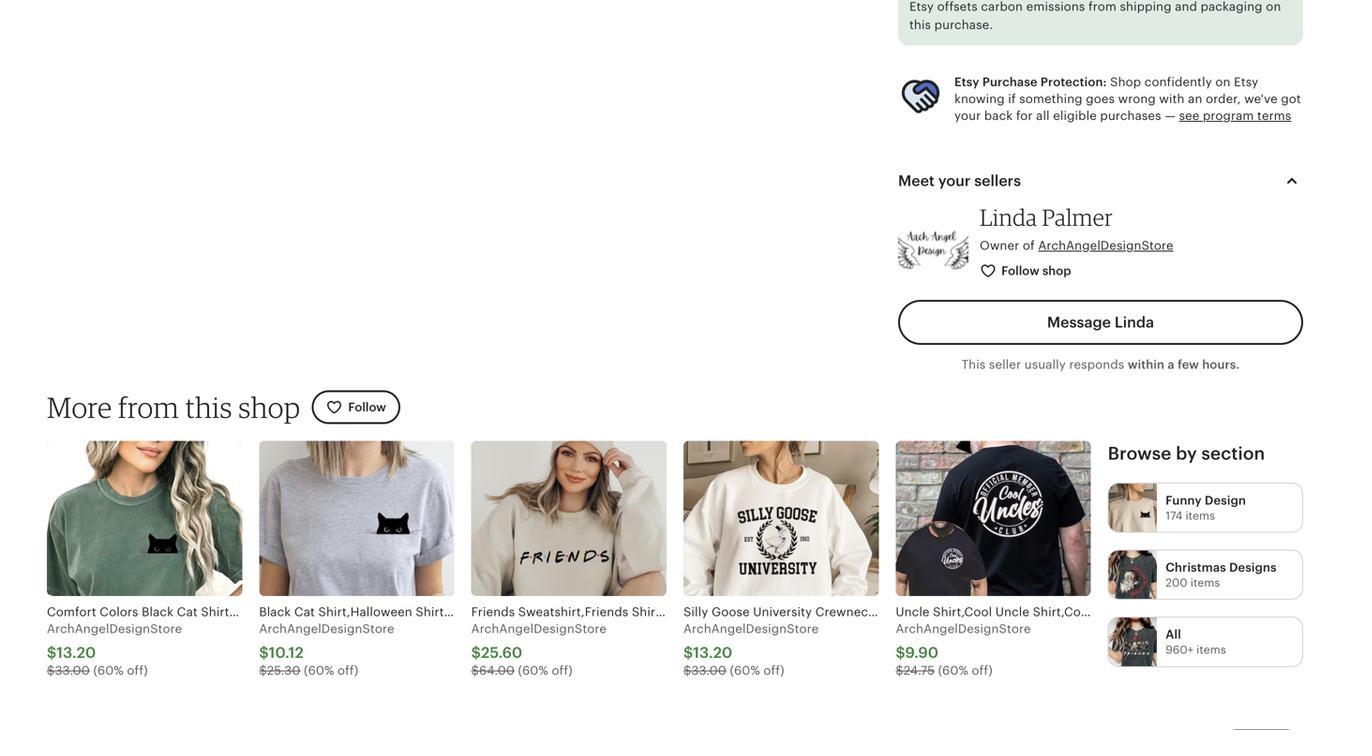 Task type: describe. For each thing, give the bounding box(es) containing it.
see more listings in the all section image
[[1109, 618, 1158, 667]]

protection:
[[1041, 75, 1107, 89]]

sellers
[[975, 172, 1022, 189]]

purchase
[[983, 75, 1038, 89]]

—
[[1165, 109, 1176, 123]]

owner
[[980, 239, 1020, 253]]

linda palmer owner of archangeldesignstore
[[980, 203, 1174, 253]]

follow button
[[312, 390, 400, 424]]

200
[[1166, 577, 1188, 589]]

from inside the etsy offsets carbon emissions from shipping and packaging on this purchase.
[[1089, 0, 1117, 14]]

(60% for comfort colors black cat shirt,halloween shirt,cat mom shirt,cat lover shirt,cat lover gift,cat mom gift,cat peeking shirt,kitten shirt image
[[93, 664, 124, 678]]

message
[[1048, 314, 1112, 331]]

carbon
[[981, 0, 1023, 14]]

1 vertical spatial this
[[185, 390, 232, 425]]

archangeldesignstore for uncle shirt,cool uncle shirt,cool uncle club t-shirt,uncle gift,uncle birthday gift,uncle sweatshirt,cool uncle sweatshirt,new uncle gift image
[[896, 622, 1031, 637]]

by
[[1176, 444, 1198, 464]]

items for funny
[[1186, 510, 1216, 522]]

follow shop button
[[966, 254, 1088, 289]]

items inside all 960+ items
[[1197, 644, 1227, 657]]

with
[[1160, 92, 1185, 106]]

all
[[1037, 109, 1050, 123]]

13.20 for the silly goose university crewneck sweatshirt, unisex silly goose university shirt, funny men's sweatshirt, funny gift for guys, funny goose image
[[693, 645, 733, 662]]

message linda button
[[899, 300, 1304, 345]]

etsy for etsy offsets carbon emissions from shipping and packaging on this purchase.
[[910, 0, 934, 14]]

more
[[47, 390, 112, 425]]

archangeldesignstore $ 13.20 $ 33.00 (60% off) for comfort colors black cat shirt,halloween shirt,cat mom shirt,cat lover shirt,cat lover gift,cat mom gift,cat peeking shirt,kitten shirt image
[[47, 622, 182, 678]]

uncle shirt,cool uncle shirt,cool uncle club t-shirt,uncle gift,uncle birthday gift,uncle sweatshirt,cool uncle sweatshirt,new uncle gift image
[[896, 441, 1091, 596]]

silly goose university crewneck sweatshirt, unisex silly goose university shirt, funny men's sweatshirt, funny gift for guys, funny goose image
[[684, 441, 879, 596]]

meet your sellers button
[[882, 158, 1321, 203]]

shop confidently on etsy knowing if something goes wrong with an order, we've got your back for all eligible purchases —
[[955, 75, 1302, 123]]

33.00 for comfort colors black cat shirt,halloween shirt,cat mom shirt,cat lover shirt,cat lover gift,cat mom gift,cat peeking shirt,kitten shirt image
[[55, 664, 90, 678]]

archangeldesignstore for the black cat shirt,halloween shirt,cat mom shirt,cat lover shirt,cat lover gift,cat mom gift,cat peeking shirt,kitten shirt,cute cat shirt image
[[259, 622, 395, 637]]

your inside shop confidently on etsy knowing if something goes wrong with an order, we've got your back for all eligible purchases —
[[955, 109, 981, 123]]

meet your sellers
[[899, 172, 1022, 189]]

this seller usually responds within a few hours.
[[962, 358, 1240, 372]]

browse
[[1108, 444, 1172, 464]]

few
[[1178, 358, 1200, 372]]

off) for friends sweatshirt,friends shirt,friends trip sweatshirt,disney trip sweatshirt,friends trip shirt,disney trip shirt,disney trip t-shirt image
[[552, 664, 573, 678]]

see
[[1180, 109, 1200, 123]]

this inside the etsy offsets carbon emissions from shipping and packaging on this purchase.
[[910, 18, 931, 32]]

follow for follow
[[348, 400, 386, 414]]

items for christmas
[[1191, 577, 1221, 589]]

see program terms link
[[1180, 109, 1292, 123]]

archangeldesignstore inside 'linda palmer owner of archangeldesignstore'
[[1039, 239, 1174, 253]]

archangeldesignstore $ 10.12 $ 25.30 (60% off)
[[259, 622, 395, 678]]

design
[[1205, 494, 1247, 508]]

archangeldesignstore for the silly goose university crewneck sweatshirt, unisex silly goose university shirt, funny men's sweatshirt, funny gift for guys, funny goose image
[[684, 622, 819, 637]]

shop inside button
[[1043, 264, 1072, 278]]

25.30
[[267, 664, 301, 678]]

browse by section
[[1108, 444, 1266, 464]]

all
[[1166, 628, 1182, 642]]

and
[[1175, 0, 1198, 14]]

on inside shop confidently on etsy knowing if something goes wrong with an order, we've got your back for all eligible purchases —
[[1216, 75, 1231, 89]]

within
[[1128, 358, 1165, 372]]

eligible
[[1054, 109, 1097, 123]]

linda inside 'linda palmer owner of archangeldesignstore'
[[980, 203, 1038, 231]]

174
[[1166, 510, 1183, 522]]

hours.
[[1203, 358, 1240, 372]]

funny
[[1166, 494, 1202, 508]]

program
[[1203, 109, 1255, 123]]

off) for the black cat shirt,halloween shirt,cat mom shirt,cat lover shirt,cat lover gift,cat mom gift,cat peeking shirt,kitten shirt,cute cat shirt image
[[338, 664, 359, 678]]

etsy inside shop confidently on etsy knowing if something goes wrong with an order, we've got your back for all eligible purchases —
[[1235, 75, 1259, 89]]

order,
[[1206, 92, 1242, 106]]

if
[[1009, 92, 1016, 106]]

off) for uncle shirt,cool uncle shirt,cool uncle club t-shirt,uncle gift,uncle birthday gift,uncle sweatshirt,cool uncle sweatshirt,new uncle gift image
[[972, 664, 993, 678]]

for
[[1017, 109, 1033, 123]]

an
[[1189, 92, 1203, 106]]

christmas
[[1166, 561, 1227, 575]]

designs
[[1230, 561, 1277, 575]]

knowing
[[955, 92, 1005, 106]]

archangeldesignstore for comfort colors black cat shirt,halloween shirt,cat mom shirt,cat lover shirt,cat lover gift,cat mom gift,cat peeking shirt,kitten shirt image
[[47, 622, 182, 637]]

25.60
[[481, 645, 523, 662]]



Task type: vqa. For each thing, say whether or not it's contained in the screenshot.
topmost to
no



Task type: locate. For each thing, give the bounding box(es) containing it.
from left shipping
[[1089, 0, 1117, 14]]

2 off) from the left
[[338, 664, 359, 678]]

from right more
[[118, 390, 179, 425]]

0 vertical spatial linda
[[980, 203, 1038, 231]]

$
[[47, 645, 57, 662], [259, 645, 269, 662], [471, 645, 481, 662], [684, 645, 693, 662], [896, 645, 906, 662], [47, 664, 55, 678], [259, 664, 267, 678], [471, 664, 479, 678], [684, 664, 692, 678], [896, 664, 904, 678]]

etsy up we've
[[1235, 75, 1259, 89]]

2 archangeldesignstore $ 13.20 $ 33.00 (60% off) from the left
[[684, 622, 819, 678]]

0 horizontal spatial linda
[[980, 203, 1038, 231]]

archangeldesignstore $ 13.20 $ 33.00 (60% off)
[[47, 622, 182, 678], [684, 622, 819, 678]]

on right packaging
[[1267, 0, 1282, 14]]

wrong
[[1119, 92, 1156, 106]]

13.20
[[57, 645, 96, 662], [693, 645, 733, 662]]

33.00 for the silly goose university crewneck sweatshirt, unisex silly goose university shirt, funny men's sweatshirt, funny gift for guys, funny goose image
[[692, 664, 727, 678]]

friends sweatshirt,friends shirt,friends trip sweatshirt,disney trip sweatshirt,friends trip shirt,disney trip shirt,disney trip t-shirt image
[[471, 441, 667, 596]]

see program terms
[[1180, 109, 1292, 123]]

(60% for uncle shirt,cool uncle shirt,cool uncle club t-shirt,uncle gift,uncle birthday gift,uncle sweatshirt,cool uncle sweatshirt,new uncle gift image
[[939, 664, 969, 678]]

1 vertical spatial follow
[[348, 400, 386, 414]]

confidently
[[1145, 75, 1213, 89]]

this
[[962, 358, 986, 372]]

1 vertical spatial your
[[939, 172, 971, 189]]

archangeldesignstore
[[1039, 239, 1174, 253], [47, 622, 182, 637], [259, 622, 395, 637], [471, 622, 607, 637], [684, 622, 819, 637], [896, 622, 1031, 637]]

4 off) from the left
[[764, 664, 785, 678]]

0 vertical spatial follow
[[1002, 264, 1040, 278]]

this
[[910, 18, 931, 32], [185, 390, 232, 425]]

etsy inside the etsy offsets carbon emissions from shipping and packaging on this purchase.
[[910, 0, 934, 14]]

your inside dropdown button
[[939, 172, 971, 189]]

purchase.
[[935, 18, 993, 32]]

2 (60% from the left
[[304, 664, 334, 678]]

0 horizontal spatial follow
[[348, 400, 386, 414]]

4 (60% from the left
[[730, 664, 761, 678]]

items inside funny design 174 items
[[1186, 510, 1216, 522]]

(60% inside archangeldesignstore $ 10.12 $ 25.30 (60% off)
[[304, 664, 334, 678]]

your
[[955, 109, 981, 123], [939, 172, 971, 189]]

1 vertical spatial shop
[[238, 390, 300, 425]]

from
[[1089, 0, 1117, 14], [118, 390, 179, 425]]

0 vertical spatial on
[[1267, 0, 1282, 14]]

see more listings in the funny design section image
[[1109, 484, 1158, 532]]

on
[[1267, 0, 1282, 14], [1216, 75, 1231, 89]]

funny design 174 items
[[1166, 494, 1247, 522]]

5 (60% from the left
[[939, 664, 969, 678]]

archangeldesignstore link
[[1039, 239, 1174, 253]]

more from this shop
[[47, 390, 300, 425]]

black cat shirt,halloween shirt,cat mom shirt,cat lover shirt,cat lover gift,cat mom gift,cat peeking shirt,kitten shirt,cute cat shirt image
[[259, 441, 455, 596]]

1 vertical spatial linda
[[1115, 314, 1155, 331]]

a
[[1168, 358, 1175, 372]]

1 13.20 from the left
[[57, 645, 96, 662]]

3 (60% from the left
[[518, 664, 549, 678]]

1 off) from the left
[[127, 664, 148, 678]]

items right 960+
[[1197, 644, 1227, 657]]

etsy left offsets on the top right of the page
[[910, 0, 934, 14]]

2 vertical spatial items
[[1197, 644, 1227, 657]]

3 off) from the left
[[552, 664, 573, 678]]

0 horizontal spatial this
[[185, 390, 232, 425]]

(60% for the black cat shirt,halloween shirt,cat mom shirt,cat lover shirt,cat lover gift,cat mom gift,cat peeking shirt,kitten shirt,cute cat shirt image
[[304, 664, 334, 678]]

all 960+ items
[[1166, 628, 1227, 657]]

13.20 for comfort colors black cat shirt,halloween shirt,cat mom shirt,cat lover shirt,cat lover gift,cat mom gift,cat peeking shirt,kitten shirt image
[[57, 645, 96, 662]]

1 horizontal spatial 33.00
[[692, 664, 727, 678]]

follow inside button
[[348, 400, 386, 414]]

linda inside button
[[1115, 314, 1155, 331]]

0 vertical spatial items
[[1186, 510, 1216, 522]]

0 horizontal spatial 13.20
[[57, 645, 96, 662]]

follow for follow shop
[[1002, 264, 1040, 278]]

got
[[1282, 92, 1302, 106]]

off) inside archangeldesignstore $ 10.12 $ 25.30 (60% off)
[[338, 664, 359, 678]]

1 vertical spatial items
[[1191, 577, 1221, 589]]

1 horizontal spatial etsy
[[955, 75, 980, 89]]

0 vertical spatial shop
[[1043, 264, 1072, 278]]

archangeldesignstore $ 9.90 $ 24.75 (60% off)
[[896, 622, 1031, 678]]

linda
[[980, 203, 1038, 231], [1115, 314, 1155, 331]]

linda up owner
[[980, 203, 1038, 231]]

of
[[1023, 239, 1035, 253]]

something
[[1020, 92, 1083, 106]]

0 horizontal spatial from
[[118, 390, 179, 425]]

960+
[[1166, 644, 1194, 657]]

off) for comfort colors black cat shirt,halloween shirt,cat mom shirt,cat lover shirt,cat lover gift,cat mom gift,cat peeking shirt,kitten shirt image
[[127, 664, 148, 678]]

follow inside button
[[1002, 264, 1040, 278]]

archangeldesignstore $ 25.60 $ 64.00 (60% off)
[[471, 622, 607, 678]]

see more listings in the christmas designs section image
[[1109, 551, 1158, 600]]

1 horizontal spatial shop
[[1043, 264, 1072, 278]]

1 horizontal spatial follow
[[1002, 264, 1040, 278]]

message linda
[[1048, 314, 1155, 331]]

0 horizontal spatial etsy
[[910, 0, 934, 14]]

items down funny
[[1186, 510, 1216, 522]]

on inside the etsy offsets carbon emissions from shipping and packaging on this purchase.
[[1267, 0, 1282, 14]]

etsy purchase protection:
[[955, 75, 1107, 89]]

(60% inside archangeldesignstore $ 25.60 $ 64.00 (60% off)
[[518, 664, 549, 678]]

seller
[[989, 358, 1022, 372]]

0 vertical spatial your
[[955, 109, 981, 123]]

1 horizontal spatial 13.20
[[693, 645, 733, 662]]

etsy offsets carbon emissions from shipping and packaging on this purchase.
[[910, 0, 1282, 32]]

goes
[[1086, 92, 1115, 106]]

meet
[[899, 172, 935, 189]]

2 horizontal spatial etsy
[[1235, 75, 1259, 89]]

packaging
[[1201, 0, 1263, 14]]

purchases
[[1101, 109, 1162, 123]]

off) inside archangeldesignstore $ 25.60 $ 64.00 (60% off)
[[552, 664, 573, 678]]

0 horizontal spatial 33.00
[[55, 664, 90, 678]]

items inside christmas designs 200 items
[[1191, 577, 1221, 589]]

(60% for friends sweatshirt,friends shirt,friends trip sweatshirt,disney trip sweatshirt,friends trip shirt,disney trip shirt,disney trip t-shirt image
[[518, 664, 549, 678]]

1 horizontal spatial on
[[1267, 0, 1282, 14]]

archangeldesignstore $ 13.20 $ 33.00 (60% off) for the silly goose university crewneck sweatshirt, unisex silly goose university shirt, funny men's sweatshirt, funny gift for guys, funny goose image
[[684, 622, 819, 678]]

palmer
[[1042, 203, 1113, 231]]

1 horizontal spatial linda
[[1115, 314, 1155, 331]]

follow shop
[[1002, 264, 1072, 278]]

shop
[[1111, 75, 1142, 89]]

1 vertical spatial from
[[118, 390, 179, 425]]

0 vertical spatial from
[[1089, 0, 1117, 14]]

0 horizontal spatial shop
[[238, 390, 300, 425]]

64.00
[[479, 664, 515, 678]]

10.12
[[269, 645, 304, 662]]

(60% inside archangeldesignstore $ 9.90 $ 24.75 (60% off)
[[939, 664, 969, 678]]

24.75
[[904, 664, 935, 678]]

your right meet
[[939, 172, 971, 189]]

your down knowing
[[955, 109, 981, 123]]

5 off) from the left
[[972, 664, 993, 678]]

1 33.00 from the left
[[55, 664, 90, 678]]

section
[[1202, 444, 1266, 464]]

off) for the silly goose university crewneck sweatshirt, unisex silly goose university shirt, funny men's sweatshirt, funny gift for guys, funny goose image
[[764, 664, 785, 678]]

0 vertical spatial this
[[910, 18, 931, 32]]

(60%
[[93, 664, 124, 678], [304, 664, 334, 678], [518, 664, 549, 678], [730, 664, 761, 678], [939, 664, 969, 678]]

2 13.20 from the left
[[693, 645, 733, 662]]

responds
[[1070, 358, 1125, 372]]

we've
[[1245, 92, 1278, 106]]

christmas designs 200 items
[[1166, 561, 1277, 589]]

items down christmas
[[1191, 577, 1221, 589]]

1 vertical spatial on
[[1216, 75, 1231, 89]]

items
[[1186, 510, 1216, 522], [1191, 577, 1221, 589], [1197, 644, 1227, 657]]

off) inside archangeldesignstore $ 9.90 $ 24.75 (60% off)
[[972, 664, 993, 678]]

etsy
[[910, 0, 934, 14], [955, 75, 980, 89], [1235, 75, 1259, 89]]

(60% for the silly goose university crewneck sweatshirt, unisex silly goose university shirt, funny men's sweatshirt, funny gift for guys, funny goose image
[[730, 664, 761, 678]]

offsets
[[938, 0, 978, 14]]

1 horizontal spatial from
[[1089, 0, 1117, 14]]

1 (60% from the left
[[93, 664, 124, 678]]

back
[[985, 109, 1013, 123]]

comfort colors black cat shirt,halloween shirt,cat mom shirt,cat lover shirt,cat lover gift,cat mom gift,cat peeking shirt,kitten shirt image
[[47, 441, 242, 596]]

etsy up knowing
[[955, 75, 980, 89]]

33.00
[[55, 664, 90, 678], [692, 664, 727, 678]]

shipping
[[1120, 0, 1172, 14]]

etsy for etsy purchase protection:
[[955, 75, 980, 89]]

shop down 'linda palmer owner of archangeldesignstore'
[[1043, 264, 1072, 278]]

archangeldesignstore for friends sweatshirt,friends shirt,friends trip sweatshirt,disney trip sweatshirt,friends trip shirt,disney trip shirt,disney trip t-shirt image
[[471, 622, 607, 637]]

0 horizontal spatial archangeldesignstore $ 13.20 $ 33.00 (60% off)
[[47, 622, 182, 678]]

shop left follow button
[[238, 390, 300, 425]]

terms
[[1258, 109, 1292, 123]]

on up order, on the right top of page
[[1216, 75, 1231, 89]]

usually
[[1025, 358, 1066, 372]]

follow
[[1002, 264, 1040, 278], [348, 400, 386, 414]]

1 horizontal spatial this
[[910, 18, 931, 32]]

emissions
[[1027, 0, 1086, 14]]

2 33.00 from the left
[[692, 664, 727, 678]]

1 archangeldesignstore $ 13.20 $ 33.00 (60% off) from the left
[[47, 622, 182, 678]]

off)
[[127, 664, 148, 678], [338, 664, 359, 678], [552, 664, 573, 678], [764, 664, 785, 678], [972, 664, 993, 678]]

shop
[[1043, 264, 1072, 278], [238, 390, 300, 425]]

9.90
[[906, 645, 939, 662]]

1 horizontal spatial archangeldesignstore $ 13.20 $ 33.00 (60% off)
[[684, 622, 819, 678]]

linda palmer image
[[899, 209, 969, 279]]

0 horizontal spatial on
[[1216, 75, 1231, 89]]

linda up within
[[1115, 314, 1155, 331]]



